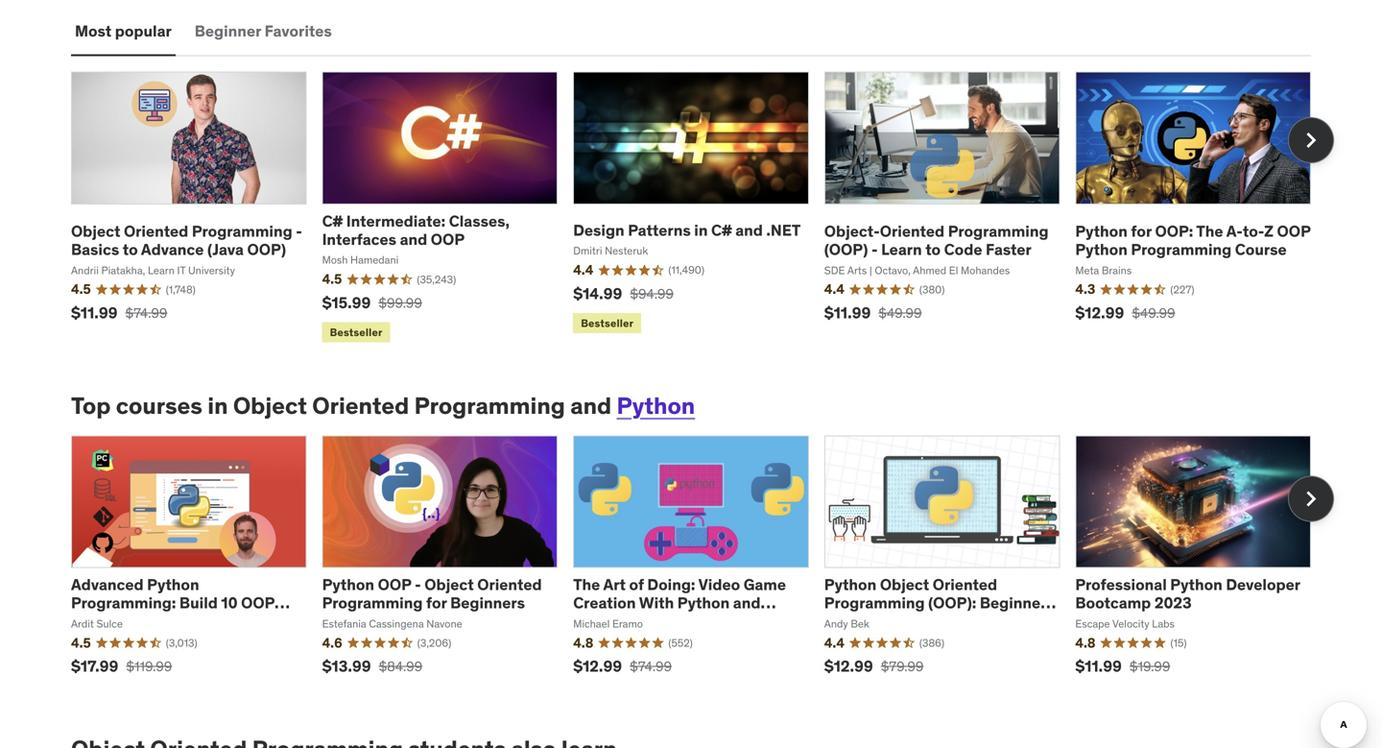 Task type: locate. For each thing, give the bounding box(es) containing it.
c# intermediate: classes, interfaces and oop link
[[322, 211, 510, 249]]

to
[[123, 240, 138, 259], [926, 240, 941, 259], [825, 612, 840, 631]]

most
[[75, 21, 112, 41]]

- left beginners
[[415, 575, 421, 595]]

programming
[[192, 221, 293, 241], [949, 221, 1049, 241], [1132, 240, 1232, 259], [415, 391, 566, 420], [322, 593, 423, 613], [825, 593, 925, 613]]

0 horizontal spatial to
[[123, 240, 138, 259]]

build
[[180, 593, 218, 613]]

- inside python oop - object oriented programming for beginners
[[415, 575, 421, 595]]

creation
[[574, 593, 636, 613]]

developer
[[1227, 575, 1301, 595]]

0 horizontal spatial -
[[296, 221, 302, 241]]

object
[[71, 221, 120, 241], [233, 391, 307, 420], [425, 575, 474, 595], [881, 575, 930, 595]]

oriented inside python oop - object oriented programming for beginners
[[478, 575, 542, 595]]

for left beginners
[[426, 593, 447, 613]]

oop right "10"
[[241, 593, 275, 613]]

-
[[296, 221, 302, 241], [872, 240, 878, 259], [415, 575, 421, 595]]

learn
[[882, 240, 923, 259]]

(oop):
[[929, 593, 977, 613]]

c# left intermediate:
[[322, 211, 343, 231]]

1 vertical spatial carousel element
[[71, 435, 1335, 690]]

1 vertical spatial beginner
[[980, 593, 1047, 613]]

object-oriented programming (oop) - learn to code faster
[[825, 221, 1049, 259]]

- inside object-oriented programming (oop) - learn to code faster
[[872, 240, 878, 259]]

to left the 'pro'
[[825, 612, 840, 631]]

python inside professional python developer bootcamp 2023
[[1171, 575, 1223, 595]]

next image
[[1297, 125, 1327, 156], [1297, 484, 1327, 514]]

beginner
[[195, 21, 261, 41], [980, 593, 1047, 613]]

1 horizontal spatial -
[[415, 575, 421, 595]]

programming inside python object oriented programming (oop): beginner to pro
[[825, 593, 925, 613]]

course
[[1236, 240, 1288, 259]]

python inside advanced python programming: build 10 oop applications
[[147, 575, 199, 595]]

professional python developer bootcamp 2023 link
[[1076, 575, 1301, 613]]

1 horizontal spatial to
[[825, 612, 840, 631]]

interfaces
[[322, 230, 397, 249]]

1 vertical spatial for
[[426, 593, 447, 613]]

in
[[695, 220, 708, 240], [208, 391, 228, 420]]

carousel element
[[71, 72, 1335, 346], [71, 435, 1335, 690]]

and
[[736, 220, 763, 240], [400, 230, 428, 249], [571, 391, 612, 420], [734, 593, 761, 613]]

and left .net
[[736, 220, 763, 240]]

design patterns in c# and .net
[[574, 220, 801, 240]]

classes,
[[449, 211, 510, 231]]

applications
[[71, 612, 164, 631]]

intermediate:
[[346, 211, 446, 231]]

z
[[1265, 221, 1274, 241]]

oop
[[1278, 221, 1311, 241], [431, 230, 465, 249], [378, 575, 412, 595], [241, 593, 275, 613]]

c#
[[322, 211, 343, 231], [712, 220, 732, 240]]

basics
[[71, 240, 119, 259]]

next image for python for oop: the a-to-z oop python programming course
[[1297, 125, 1327, 156]]

0 vertical spatial carousel element
[[71, 72, 1335, 346]]

- right oop)
[[296, 221, 302, 241]]

to inside object-oriented programming (oop) - learn to code faster
[[926, 240, 941, 259]]

for
[[1132, 221, 1152, 241], [426, 593, 447, 613]]

1 vertical spatial in
[[208, 391, 228, 420]]

game
[[744, 575, 787, 595]]

programming inside python for oop: the a-to-z oop python programming course
[[1132, 240, 1232, 259]]

the inside the art of doing: video game creation with python and pygame
[[574, 575, 600, 595]]

beginners
[[450, 593, 525, 613]]

oriented inside object-oriented programming (oop) - learn to code faster
[[880, 221, 945, 241]]

code
[[945, 240, 983, 259]]

0 horizontal spatial the
[[574, 575, 600, 595]]

courses
[[116, 391, 203, 420]]

1 next image from the top
[[1297, 125, 1327, 156]]

the left the art
[[574, 575, 600, 595]]

and left "python" link
[[571, 391, 612, 420]]

art
[[604, 575, 626, 595]]

top
[[71, 391, 111, 420]]

the art of doing: video game creation with python and pygame
[[574, 575, 787, 631]]

beginner inside beginner favorites button
[[195, 21, 261, 41]]

patterns
[[628, 220, 691, 240]]

10
[[221, 593, 238, 613]]

1 horizontal spatial for
[[1132, 221, 1152, 241]]

python link
[[617, 391, 696, 420]]

oriented
[[124, 221, 189, 241], [880, 221, 945, 241], [312, 391, 409, 420], [478, 575, 542, 595], [933, 575, 998, 595]]

0 horizontal spatial beginner
[[195, 21, 261, 41]]

in for patterns
[[695, 220, 708, 240]]

oop inside c# intermediate: classes, interfaces and oop
[[431, 230, 465, 249]]

to inside python object oriented programming (oop): beginner to pro
[[825, 612, 840, 631]]

professional python developer bootcamp 2023
[[1076, 575, 1301, 613]]

object inside object oriented programming - basics to advance (java oop)
[[71, 221, 120, 241]]

- inside object oriented programming - basics to advance (java oop)
[[296, 221, 302, 241]]

of
[[630, 575, 644, 595]]

1 carousel element from the top
[[71, 72, 1335, 346]]

faster
[[986, 240, 1032, 259]]

to right basics
[[123, 240, 138, 259]]

beginner left the favorites
[[195, 21, 261, 41]]

1 vertical spatial the
[[574, 575, 600, 595]]

2 next image from the top
[[1297, 484, 1327, 514]]

pro
[[843, 612, 869, 631]]

beginner right (oop):
[[980, 593, 1047, 613]]

the left a-
[[1197, 221, 1224, 241]]

1 horizontal spatial beginner
[[980, 593, 1047, 613]]

the
[[1197, 221, 1224, 241], [574, 575, 600, 595]]

for left the oop:
[[1132, 221, 1152, 241]]

0 horizontal spatial c#
[[322, 211, 343, 231]]

oop right interfaces
[[431, 230, 465, 249]]

and inside c# intermediate: classes, interfaces and oop
[[400, 230, 428, 249]]

0 horizontal spatial in
[[208, 391, 228, 420]]

c# left .net
[[712, 220, 732, 240]]

python
[[1076, 221, 1128, 241], [1076, 240, 1128, 259], [617, 391, 696, 420], [147, 575, 199, 595], [322, 575, 375, 595], [825, 575, 877, 595], [1171, 575, 1223, 595], [678, 593, 730, 613]]

python oop - object oriented programming for beginners link
[[322, 575, 542, 613]]

oop:
[[1156, 221, 1194, 241]]

oop right z at the top right of page
[[1278, 221, 1311, 241]]

2 horizontal spatial to
[[926, 240, 941, 259]]

to-
[[1244, 221, 1265, 241]]

0 vertical spatial in
[[695, 220, 708, 240]]

oop)
[[247, 240, 286, 259]]

design patterns in c# and .net link
[[574, 220, 801, 240]]

2 carousel element from the top
[[71, 435, 1335, 690]]

top courses in object oriented programming and python
[[71, 391, 696, 420]]

advanced python programming: build 10 oop applications link
[[71, 575, 290, 631]]

1 horizontal spatial in
[[695, 220, 708, 240]]

0 vertical spatial the
[[1197, 221, 1224, 241]]

1 horizontal spatial the
[[1197, 221, 1224, 241]]

0 vertical spatial next image
[[1297, 125, 1327, 156]]

to left the 'code'
[[926, 240, 941, 259]]

0 horizontal spatial for
[[426, 593, 447, 613]]

in right patterns at the top
[[695, 220, 708, 240]]

- left learn
[[872, 240, 878, 259]]

0 vertical spatial for
[[1132, 221, 1152, 241]]

and right doing:
[[734, 593, 761, 613]]

programming inside python oop - object oriented programming for beginners
[[322, 593, 423, 613]]

popular
[[115, 21, 172, 41]]

in right courses
[[208, 391, 228, 420]]

object inside python oop - object oriented programming for beginners
[[425, 575, 474, 595]]

2 horizontal spatial -
[[872, 240, 878, 259]]

pygame
[[574, 612, 633, 631]]

(oop)
[[825, 240, 869, 259]]

oop left beginners
[[378, 575, 412, 595]]

and right interfaces
[[400, 230, 428, 249]]

python inside python oop - object oriented programming for beginners
[[322, 575, 375, 595]]

0 vertical spatial beginner
[[195, 21, 261, 41]]

advanced python programming: build 10 oop applications
[[71, 575, 275, 631]]

1 vertical spatial next image
[[1297, 484, 1327, 514]]



Task type: describe. For each thing, give the bounding box(es) containing it.
oriented inside python object oriented programming (oop): beginner to pro
[[933, 575, 998, 595]]

a-
[[1227, 221, 1244, 241]]

oriented inside object oriented programming - basics to advance (java oop)
[[124, 221, 189, 241]]

.net
[[767, 220, 801, 240]]

python inside python object oriented programming (oop): beginner to pro
[[825, 575, 877, 595]]

and inside the art of doing: video game creation with python and pygame
[[734, 593, 761, 613]]

to for python oop - object oriented programming for beginners
[[825, 612, 840, 631]]

2023
[[1155, 593, 1193, 613]]

for inside python oop - object oriented programming for beginners
[[426, 593, 447, 613]]

most popular button
[[71, 8, 176, 54]]

python for oop: the a-to-z oop python programming course link
[[1076, 221, 1311, 259]]

python oop - object oriented programming for beginners
[[322, 575, 542, 613]]

next image for professional python developer bootcamp 2023
[[1297, 484, 1327, 514]]

carousel element containing advanced python programming: build 10 oop applications
[[71, 435, 1335, 690]]

object-
[[825, 221, 881, 241]]

c# inside c# intermediate: classes, interfaces and oop
[[322, 211, 343, 231]]

object oriented programming - basics to advance (java oop) link
[[71, 221, 302, 259]]

python inside the art of doing: video game creation with python and pygame
[[678, 593, 730, 613]]

in for courses
[[208, 391, 228, 420]]

python for oop: the a-to-z oop python programming course
[[1076, 221, 1311, 259]]

to inside object oriented programming - basics to advance (java oop)
[[123, 240, 138, 259]]

programming inside object-oriented programming (oop) - learn to code faster
[[949, 221, 1049, 241]]

programming inside object oriented programming - basics to advance (java oop)
[[192, 221, 293, 241]]

programming:
[[71, 593, 176, 613]]

python object oriented programming (oop): beginner to pro link
[[825, 575, 1057, 631]]

advanced
[[71, 575, 144, 595]]

video
[[699, 575, 741, 595]]

the inside python for oop: the a-to-z oop python programming course
[[1197, 221, 1224, 241]]

doing:
[[648, 575, 696, 595]]

professional
[[1076, 575, 1168, 595]]

oop inside advanced python programming: build 10 oop applications
[[241, 593, 275, 613]]

beginner favorites button
[[191, 8, 336, 54]]

design
[[574, 220, 625, 240]]

oop inside python oop - object oriented programming for beginners
[[378, 575, 412, 595]]

beginner favorites
[[195, 21, 332, 41]]

1 horizontal spatial c#
[[712, 220, 732, 240]]

beginner inside python object oriented programming (oop): beginner to pro
[[980, 593, 1047, 613]]

with
[[639, 593, 674, 613]]

object-oriented programming (oop) - learn to code faster link
[[825, 221, 1049, 259]]

to for c# intermediate: classes, interfaces and oop
[[926, 240, 941, 259]]

object inside python object oriented programming (oop): beginner to pro
[[881, 575, 930, 595]]

python object oriented programming (oop): beginner to pro
[[825, 575, 1047, 631]]

most popular
[[75, 21, 172, 41]]

oop inside python for oop: the a-to-z oop python programming course
[[1278, 221, 1311, 241]]

the art of doing: video game creation with python and pygame link
[[574, 575, 787, 631]]

advance
[[141, 240, 204, 259]]

c# intermediate: classes, interfaces and oop
[[322, 211, 510, 249]]

for inside python for oop: the a-to-z oop python programming course
[[1132, 221, 1152, 241]]

carousel element containing c# intermediate: classes, interfaces and oop
[[71, 72, 1335, 346]]

bootcamp
[[1076, 593, 1152, 613]]

(java
[[207, 240, 244, 259]]

object oriented programming - basics to advance (java oop)
[[71, 221, 302, 259]]

favorites
[[265, 21, 332, 41]]



Task type: vqa. For each thing, say whether or not it's contained in the screenshot.
petroleum
no



